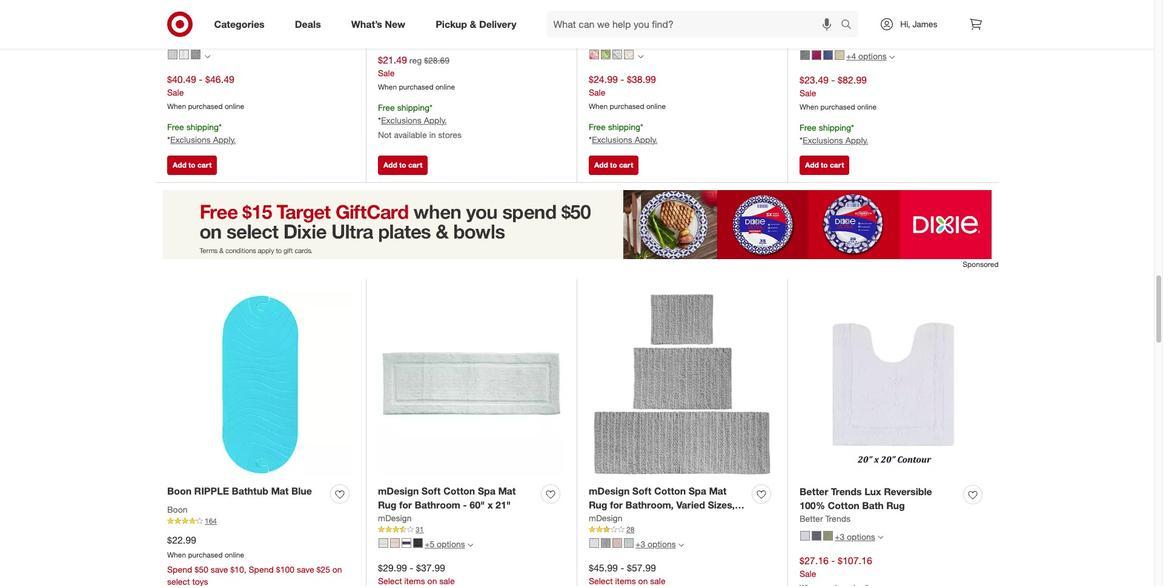 Task type: describe. For each thing, give the bounding box(es) containing it.
purchased for $46.49
[[188, 102, 223, 111]]

to for $24.99
[[610, 161, 617, 170]]

28 link
[[589, 525, 776, 536]]

sponsored
[[963, 260, 999, 269]]

apply. for $38.99
[[635, 134, 658, 145]]

mdesign link for mdesign soft cotton spa mat rug for bathroom - 60" x 21"
[[378, 513, 412, 525]]

mat left blue
[[271, 486, 289, 498]]

advertisement region
[[155, 190, 999, 260]]

in
[[429, 130, 436, 140]]

dark gray and white image
[[191, 50, 201, 59]]

mdesign soft cotton spa mat rug for bathroom, varied sizes, set of 3
[[589, 486, 735, 526]]

exclusions for $40.49
[[170, 134, 211, 145]]

unique for unique bargains soft machine washable  bathroom mat
[[589, 0, 622, 9]]

free for $24.99
[[589, 122, 606, 132]]

+5 options button
[[373, 535, 479, 555]]

piccocasa 6
[[800, 25, 842, 46]]

6 link
[[800, 36, 987, 47]]

for for bathroom
[[399, 500, 412, 512]]

bath inside better trends lux reversible 100% cotton bath rug
[[863, 500, 884, 512]]

pickup & delivery link
[[426, 11, 532, 38]]

what's new link
[[341, 11, 421, 38]]

bathtub
[[232, 486, 268, 498]]

$25
[[317, 565, 330, 575]]

chenille
[[219, 0, 257, 9]]

2 save from the left
[[297, 565, 314, 575]]

unique bargains 4
[[589, 24, 652, 46]]

unique for unique bargains cobblestone pattern bathroom rugs polyester bath mat machine washable gray 23.62"x15.75"
[[378, 0, 411, 9]]

foam
[[930, 11, 956, 23]]

better for better trends lux reversible 100% cotton bath rug
[[800, 486, 829, 498]]

select
[[167, 577, 190, 587]]

$29.99 - $37.99
[[378, 563, 445, 575]]

all colors element for $38.99
[[638, 52, 644, 60]]

better trends link
[[800, 513, 851, 526]]

blue
[[291, 486, 312, 498]]

+5 options
[[425, 540, 465, 550]]

cotton inside better trends lux reversible 100% cotton bath rug
[[828, 500, 860, 512]]

exclusions apply. button for $23.49 - $82.99
[[803, 134, 869, 147]]

set inside mdesign soft cotton spa mat rug for bathroom, varied sizes, set of 3
[[589, 513, 604, 526]]

dark grey image
[[801, 50, 810, 60]]

rugs inside piccocasa chenille extra soft fluffy non-slip shaggy absorbent area bath rugs set of 2
[[216, 24, 239, 36]]

soft inside "piccocasa absorbent soft long washable non-slip memory foam bath tub mat floor runner rug"
[[903, 0, 922, 9]]

what's new
[[351, 18, 406, 30]]

sale for $24.99
[[589, 87, 606, 98]]

+4
[[847, 51, 857, 61]]

mdesign soft cotton spa mat rug for bathroom, varied sizes, set of 3 link
[[589, 485, 747, 526]]

rug inside better trends lux reversible 100% cotton bath rug
[[887, 500, 905, 512]]

bargains for unique bargains 4
[[619, 24, 652, 35]]

1 spend from the left
[[167, 565, 192, 575]]

when for $40.49
[[167, 102, 186, 111]]

free for $23.49
[[800, 122, 817, 133]]

area
[[167, 24, 189, 36]]

purchased for $38.99
[[610, 102, 645, 111]]

better trends lux reversible 100% cotton bath rug
[[800, 486, 933, 512]]

reversible
[[884, 486, 933, 498]]

sale for $23.49
[[800, 88, 817, 98]]

exclusions for $23.49
[[803, 135, 844, 145]]

+5
[[425, 540, 435, 550]]

all colors + 4 more colors image
[[890, 54, 895, 60]]

add to cart button for $21.49
[[378, 156, 428, 175]]

delivery
[[479, 18, 517, 30]]

piccocasa absorbent soft long washable non-slip memory foam bath tub mat floor runner rug
[[800, 0, 956, 37]]

toys
[[192, 577, 208, 587]]

+4 options
[[847, 51, 887, 61]]

mat inside unique bargains soft machine washable  bathroom mat
[[685, 10, 702, 23]]

extra
[[259, 0, 283, 9]]

unique bargains cobblestone pattern bathroom rugs polyester bath mat machine washable gray 23.62"x15.75" link
[[378, 0, 536, 50]]

spa for 60"
[[478, 486, 496, 498]]

purchased inside $22.99 when purchased online spend $50 save $10, spend $100 save $25 on select toys
[[188, 551, 223, 560]]

100%
[[800, 500, 826, 512]]

all colors + 2 more colors image
[[878, 535, 884, 541]]

bone and white image
[[168, 50, 178, 59]]

free shipping * * exclusions apply. for $82.99
[[800, 122, 869, 145]]

- for $27.16 - $107.16 sale
[[832, 555, 836, 567]]

piccocasa for piccocasa chenille extra soft fluffy non-slip shaggy absorbent area bath rugs set of 2
[[167, 0, 217, 9]]

mdesign inside mdesign soft cotton spa mat rug for bathroom - 60" x 21"
[[378, 486, 419, 498]]

new
[[385, 18, 406, 30]]

deals
[[295, 18, 321, 30]]

trends for better trends lux reversible 100% cotton bath rug
[[831, 486, 862, 498]]

washable for piccocasa
[[800, 11, 845, 23]]

$21.49
[[378, 54, 407, 66]]

164 link
[[167, 517, 354, 527]]

bathroom inside unique bargains cobblestone pattern bathroom rugs polyester bath mat machine washable gray 23.62"x15.75"
[[415, 10, 461, 23]]

add for $40.49
[[173, 161, 187, 170]]

add to cart button for $23.49
[[800, 156, 850, 175]]

all colors image for $38.99
[[638, 54, 644, 59]]

apply. for $46.49
[[213, 134, 236, 145]]

gradient red image
[[590, 50, 599, 59]]

apply. for $82.99
[[846, 135, 869, 145]]

machine inside unique bargains soft machine washable  bathroom mat
[[690, 0, 729, 9]]

all colors + 2 more colors element
[[878, 534, 884, 541]]

piccocasa link for bath
[[800, 24, 841, 36]]

all colors + 4 more colors element
[[890, 53, 895, 60]]

shipping for $23.49
[[819, 122, 852, 133]]

washable inside unique bargains cobblestone pattern bathroom rugs polyester bath mat machine washable gray 23.62"x15.75"
[[465, 24, 509, 36]]

deals link
[[285, 11, 336, 38]]

online for $38.99
[[647, 102, 666, 111]]

of inside mdesign soft cotton spa mat rug for bathroom, varied sizes, set of 3
[[607, 513, 616, 526]]

options for piccocasa absorbent soft long washable non-slip memory foam bath tub mat floor runner rug
[[859, 51, 887, 61]]

bath inside piccocasa chenille extra soft fluffy non-slip shaggy absorbent area bath rugs set of 2
[[191, 24, 213, 36]]

164
[[205, 517, 217, 526]]

piccocasa absorbent soft long washable non-slip memory foam bath tub mat floor runner rug link
[[800, 0, 959, 37]]

tub
[[824, 25, 841, 37]]

online for $46.49
[[225, 102, 244, 111]]

to for $40.49
[[189, 161, 196, 170]]

23.62"x15.75"
[[378, 38, 441, 50]]

bargains for unique bargains soft machine washable  bathroom mat
[[625, 0, 666, 9]]

3
[[619, 513, 624, 526]]

boon ripple bathtub mat blue
[[167, 486, 312, 498]]

cart for $28.69
[[408, 161, 423, 170]]

0 horizontal spatial +3 options
[[636, 540, 676, 550]]

boon for boon
[[167, 505, 188, 515]]

soft inside mdesign soft cotton spa mat rug for bathroom, varied sizes, set of 3
[[633, 486, 652, 498]]

$22.99 when purchased online spend $50 save $10, spend $100 save $25 on select toys
[[167, 535, 342, 587]]

online for $28.69
[[436, 82, 455, 92]]

piccocasa chenille extra soft fluffy non-slip shaggy absorbent area bath rugs set of 2 link
[[167, 0, 325, 36]]

on
[[333, 565, 342, 575]]

60"
[[470, 500, 485, 512]]

add for $23.49
[[806, 161, 819, 170]]

online for $82.99
[[858, 102, 877, 112]]

search
[[836, 19, 865, 31]]

4 link
[[589, 36, 776, 46]]

What can we help you find? suggestions appear below search field
[[546, 11, 844, 38]]

add to cart for $24.99
[[595, 161, 634, 170]]

unique inside unique bargains 4
[[589, 24, 616, 35]]

piccocasa chenille extra soft fluffy non-slip shaggy absorbent area bath rugs set of 2
[[167, 0, 323, 36]]

all colors + 3 more colors element
[[679, 541, 684, 549]]

cart for $82.99
[[830, 161, 845, 170]]

varied
[[677, 500, 706, 512]]

better trends
[[800, 514, 851, 524]]

mdesign up light pink image
[[589, 513, 623, 524]]

shaggy
[[238, 10, 272, 23]]

unique bargains link for bathroom
[[378, 24, 441, 36]]

cart for $46.49
[[198, 161, 212, 170]]

- inside mdesign soft cotton spa mat rug for bathroom - 60" x 21"
[[463, 500, 467, 512]]

&
[[470, 18, 477, 30]]

0 horizontal spatial +3 options button
[[584, 535, 690, 555]]

unique bargains link for washable
[[589, 24, 652, 36]]

sizes,
[[708, 500, 735, 512]]

exclusions apply. button for $24.99 - $38.99
[[592, 134, 658, 146]]

1 horizontal spatial +3 options
[[835, 532, 876, 542]]

$23.49 - $82.99 sale when purchased online
[[800, 74, 877, 112]]

mat inside "piccocasa absorbent soft long washable non-slip memory foam bath tub mat floor runner rug"
[[843, 25, 861, 37]]

mdesign soft cotton spa mat rug for bathroom - 60" x 21"
[[378, 486, 516, 512]]

free shipping * * exclusions apply. for $46.49
[[167, 122, 236, 145]]

add to cart button for $24.99
[[589, 156, 639, 175]]

- for $24.99 - $38.99 sale when purchased online
[[621, 73, 625, 86]]

raspberry wine image
[[812, 50, 822, 60]]

slip for shaggy
[[218, 10, 235, 23]]

add to cart for $23.49
[[806, 161, 845, 170]]

exclusions apply. button up available
[[381, 114, 447, 127]]

cart for $38.99
[[619, 161, 634, 170]]

$27.16 - $107.16 sale
[[800, 555, 873, 579]]

x
[[488, 500, 493, 512]]

unique bargains
[[378, 24, 441, 35]]

stores
[[438, 130, 462, 140]]

6
[[838, 37, 842, 46]]

when inside $22.99 when purchased online spend $50 save $10, spend $100 save $25 on select toys
[[167, 551, 186, 560]]

$29.99
[[378, 563, 407, 575]]

unique bargains cobblestone pattern bathroom rugs polyester bath mat machine washable gray 23.62"x15.75"
[[378, 0, 533, 50]]

exclusions for $21.49
[[381, 115, 422, 125]]

bathroom inside mdesign soft cotton spa mat rug for bathroom - 60" x 21"
[[415, 500, 461, 512]]

floor
[[864, 25, 887, 37]]

boon link
[[167, 504, 188, 517]]

$21.49 reg $28.69 sale when purchased online
[[378, 54, 455, 92]]

31
[[416, 526, 424, 535]]

sale for $40.49
[[167, 87, 184, 98]]

hi, james
[[901, 19, 938, 29]]

non- for rugs
[[195, 10, 218, 23]]

search button
[[836, 11, 865, 40]]



Task type: locate. For each thing, give the bounding box(es) containing it.
bargains inside unique bargains cobblestone pattern bathroom rugs polyester bath mat machine washable gray 23.62"x15.75"
[[414, 0, 455, 9]]

$22.99
[[167, 535, 196, 547]]

2 spend from the left
[[249, 565, 274, 575]]

mat up 23.62"x15.75"
[[402, 24, 420, 36]]

bargains for unique bargains
[[408, 24, 441, 35]]

2 cart from the left
[[408, 161, 423, 170]]

0 horizontal spatial non-
[[195, 10, 218, 23]]

3 to from the left
[[610, 161, 617, 170]]

long
[[925, 0, 948, 9]]

better trends lux reversible 100% cotton bath rug image
[[800, 291, 987, 479], [800, 291, 987, 479]]

1 horizontal spatial all colors image
[[638, 54, 644, 59]]

mdesign soft cotton spa mat rug for bathroom - 60" x 21" link
[[378, 485, 536, 513]]

free for $21.49
[[378, 102, 395, 113]]

2
[[272, 24, 277, 36]]

+3 options button down the better trends link
[[795, 528, 889, 547]]

of
[[260, 24, 269, 36], [607, 513, 616, 526]]

1 to from the left
[[189, 161, 196, 170]]

mdesign link up light pink image
[[589, 513, 623, 525]]

piccocasa inside piccocasa 6
[[800, 25, 841, 35]]

bathroom inside unique bargains soft machine washable  bathroom mat
[[636, 10, 682, 23]]

white image
[[801, 531, 810, 541], [590, 539, 599, 548]]

- right $45.99
[[621, 563, 625, 575]]

all colors element right gradient brown image
[[638, 52, 644, 60]]

31 link
[[378, 525, 565, 536]]

white image left the "sage" 'icon'
[[801, 531, 810, 541]]

options inside dropdown button
[[437, 540, 465, 550]]

mdesign link
[[378, 513, 412, 525], [589, 513, 623, 525]]

shipping down $40.49 - $46.49 sale when purchased online
[[186, 122, 219, 132]]

exclusions apply. button down $23.49 - $82.99 sale when purchased online
[[803, 134, 869, 147]]

mdesign inside mdesign soft cotton spa mat rug for bathroom, varied sizes, set of 3
[[589, 486, 630, 498]]

for for bathroom,
[[610, 500, 623, 512]]

purchased for $28.69
[[399, 82, 434, 92]]

for up navy icon
[[399, 500, 412, 512]]

sale
[[378, 68, 395, 78], [167, 87, 184, 98], [589, 87, 606, 98], [800, 88, 817, 98], [800, 569, 817, 579]]

piccocasa link
[[167, 24, 208, 36], [800, 24, 841, 36]]

1 horizontal spatial cotton
[[655, 486, 686, 498]]

gradient green image
[[601, 50, 611, 59]]

sale for $21.49
[[378, 68, 395, 78]]

pickup
[[436, 18, 467, 30]]

online inside $24.99 - $38.99 sale when purchased online
[[647, 102, 666, 111]]

$40.49 - $46.49 sale when purchased online
[[167, 73, 244, 111]]

purchased up the $50
[[188, 551, 223, 560]]

boon up boon link
[[167, 486, 192, 498]]

0 horizontal spatial of
[[260, 24, 269, 36]]

online down $46.49
[[225, 102, 244, 111]]

0 horizontal spatial rugs
[[216, 24, 239, 36]]

1 horizontal spatial of
[[607, 513, 616, 526]]

exclusions for $24.99
[[592, 134, 633, 145]]

exclusions apply. button down $24.99 - $38.99 sale when purchased online
[[592, 134, 658, 146]]

rug
[[926, 25, 945, 37], [378, 500, 397, 512], [589, 500, 608, 512], [887, 500, 905, 512]]

2 all colors element from the left
[[638, 52, 644, 60]]

beige image
[[835, 50, 845, 60]]

cotton inside mdesign soft cotton spa mat rug for bathroom, varied sizes, set of 3
[[655, 486, 686, 498]]

all colors image for $46.49
[[205, 54, 210, 59]]

white image for light pink image gray "icon"
[[590, 539, 599, 548]]

1 all colors image from the left
[[205, 54, 210, 59]]

trends inside better trends lux reversible 100% cotton bath rug
[[831, 486, 862, 498]]

1 horizontal spatial all colors element
[[638, 52, 644, 60]]

cotton up better trends
[[828, 500, 860, 512]]

4 add to cart button from the left
[[800, 156, 850, 175]]

all colors + 3 more colors image
[[679, 543, 684, 548]]

unique inside unique bargains cobblestone pattern bathroom rugs polyester bath mat machine washable gray 23.62"x15.75"
[[378, 0, 411, 9]]

categories
[[214, 18, 265, 30]]

apply. down $40.49 - $46.49 sale when purchased online
[[213, 134, 236, 145]]

water blue image
[[379, 539, 389, 548]]

$27.16
[[800, 555, 829, 567]]

+3 options button down 28
[[584, 535, 690, 555]]

purchased inside $23.49 - $82.99 sale when purchased online
[[821, 102, 856, 112]]

soft inside piccocasa chenille extra soft fluffy non-slip shaggy absorbent area bath rugs set of 2
[[286, 0, 305, 9]]

free inside free shipping * * exclusions apply. not available in stores
[[378, 102, 395, 113]]

1 vertical spatial machine
[[423, 24, 462, 36]]

free down $40.49 - $46.49 sale when purchased online
[[167, 122, 184, 132]]

free shipping * * exclusions apply.
[[167, 122, 236, 145], [589, 122, 658, 145], [800, 122, 869, 145]]

when inside $21.49 reg $28.69 sale when purchased online
[[378, 82, 397, 92]]

sale inside $24.99 - $38.99 sale when purchased online
[[589, 87, 606, 98]]

mat up 4 link
[[685, 10, 702, 23]]

0 horizontal spatial all colors image
[[205, 54, 210, 59]]

all colors + 5 more colors element
[[468, 541, 473, 549]]

light blue image
[[624, 539, 634, 548]]

2 boon from the top
[[167, 505, 188, 515]]

slip inside piccocasa chenille extra soft fluffy non-slip shaggy absorbent area bath rugs set of 2
[[218, 10, 235, 23]]

when for $21.49
[[378, 82, 397, 92]]

piccocasa inside "piccocasa absorbent soft long washable non-slip memory foam bath tub mat floor runner rug"
[[800, 0, 850, 9]]

$107.16
[[838, 555, 873, 567]]

mdesign up 3
[[589, 486, 630, 498]]

navy image
[[402, 539, 412, 548]]

slip up the floor
[[870, 11, 887, 23]]

boon ripple bathtub mat blue image
[[167, 291, 354, 478], [167, 291, 354, 478]]

absorbent inside "piccocasa absorbent soft long washable non-slip memory foam bath tub mat floor runner rug"
[[852, 0, 900, 9]]

unique up pattern
[[378, 0, 411, 9]]

- inside $27.16 - $107.16 sale
[[832, 555, 836, 567]]

rugs inside unique bargains cobblestone pattern bathroom rugs polyester bath mat machine washable gray 23.62"x15.75"
[[463, 10, 487, 23]]

mdesign soft cotton spa mat rug for bathroom - 60" x 21" image
[[378, 291, 565, 478], [378, 291, 565, 478]]

washable inside "piccocasa absorbent soft long washable non-slip memory foam bath tub mat floor runner rug"
[[800, 11, 845, 23]]

gradient gray image
[[613, 50, 622, 59]]

0 vertical spatial of
[[260, 24, 269, 36]]

white image for the "sage" 'icon' gray "icon"
[[801, 531, 810, 541]]

1 horizontal spatial non-
[[847, 11, 870, 23]]

3 add to cart button from the left
[[589, 156, 639, 175]]

1 add from the left
[[173, 161, 187, 170]]

2 add from the left
[[384, 161, 397, 170]]

sale for $27.16
[[800, 569, 817, 579]]

1 horizontal spatial for
[[610, 500, 623, 512]]

- right $40.49
[[199, 73, 203, 86]]

bargains inside unique bargains soft machine washable  bathroom mat
[[625, 0, 666, 9]]

runner
[[890, 25, 923, 37]]

online inside $22.99 when purchased online spend $50 save $10, spend $100 save $25 on select toys
[[225, 551, 244, 560]]

not
[[378, 130, 392, 140]]

purchased down $82.99
[[821, 102, 856, 112]]

free up not
[[378, 102, 395, 113]]

2 add to cart button from the left
[[378, 156, 428, 175]]

boon up $22.99
[[167, 505, 188, 515]]

4 add from the left
[[806, 161, 819, 170]]

cobblestone
[[457, 0, 516, 9]]

online
[[436, 82, 455, 92], [225, 102, 244, 111], [647, 102, 666, 111], [858, 102, 877, 112], [225, 551, 244, 560]]

0 horizontal spatial machine
[[423, 24, 462, 36]]

0 horizontal spatial all colors element
[[205, 52, 210, 60]]

online inside $21.49 reg $28.69 sale when purchased online
[[436, 82, 455, 92]]

spa inside mdesign soft cotton spa mat rug for bathroom - 60" x 21"
[[478, 486, 496, 498]]

piccocasa link up '6'
[[800, 24, 841, 36]]

0 horizontal spatial +3
[[636, 540, 646, 550]]

non- inside piccocasa chenille extra soft fluffy non-slip shaggy absorbent area bath rugs set of 2
[[195, 10, 218, 23]]

2 to from the left
[[399, 161, 406, 170]]

1 vertical spatial absorbent
[[275, 10, 323, 23]]

1 horizontal spatial unique bargains link
[[589, 24, 652, 36]]

1 vertical spatial better
[[800, 514, 823, 524]]

available
[[394, 130, 427, 140]]

purchased down the '$38.99'
[[610, 102, 645, 111]]

exclusions inside free shipping * * exclusions apply. not available in stores
[[381, 115, 422, 125]]

rug inside "piccocasa absorbent soft long washable non-slip memory foam bath tub mat floor runner rug"
[[926, 25, 945, 37]]

unique up unique bargains 4
[[589, 0, 622, 9]]

- inside $24.99 - $38.99 sale when purchased online
[[621, 73, 625, 86]]

mat inside unique bargains cobblestone pattern bathroom rugs polyester bath mat machine washable gray 23.62"x15.75"
[[402, 24, 420, 36]]

2 unique bargains link from the left
[[589, 24, 652, 36]]

2 mdesign link from the left
[[589, 513, 623, 525]]

washable for unique
[[589, 10, 634, 23]]

$28.69
[[424, 55, 450, 66]]

sage image
[[824, 531, 833, 541]]

1 horizontal spatial gray image
[[812, 531, 822, 541]]

rugs
[[463, 10, 487, 23], [216, 24, 239, 36]]

unique up gradient green image
[[589, 24, 616, 35]]

trends
[[831, 486, 862, 498], [826, 514, 851, 524]]

2 add to cart from the left
[[384, 161, 423, 170]]

1 horizontal spatial rugs
[[463, 10, 487, 23]]

1 all colors element from the left
[[205, 52, 210, 60]]

purchased
[[399, 82, 434, 92], [188, 102, 223, 111], [610, 102, 645, 111], [821, 102, 856, 112], [188, 551, 223, 560]]

1 horizontal spatial spa
[[689, 486, 707, 498]]

1 for from the left
[[399, 500, 412, 512]]

better trends lux reversible 100% cotton bath rug link
[[800, 486, 959, 513]]

machine up $28.69
[[423, 24, 462, 36]]

2 spa from the left
[[689, 486, 707, 498]]

add for $24.99
[[595, 161, 608, 170]]

black image
[[413, 539, 423, 548]]

sale inside $21.49 reg $28.69 sale when purchased online
[[378, 68, 395, 78]]

piccocasa link down fluffy
[[167, 24, 208, 36]]

1 vertical spatial of
[[607, 513, 616, 526]]

for up 3
[[610, 500, 623, 512]]

$40.49
[[167, 73, 196, 86]]

fluffy
[[167, 10, 193, 23]]

0 horizontal spatial gray image
[[601, 539, 611, 548]]

1 unique bargains link from the left
[[378, 24, 441, 36]]

sale down $40.49
[[167, 87, 184, 98]]

0 horizontal spatial spend
[[167, 565, 192, 575]]

piccocasa up '6'
[[800, 25, 841, 35]]

bargains for unique bargains cobblestone pattern bathroom rugs polyester bath mat machine washable gray 23.62"x15.75"
[[414, 0, 455, 9]]

purchased inside $24.99 - $38.99 sale when purchased online
[[610, 102, 645, 111]]

2 horizontal spatial free shipping * * exclusions apply.
[[800, 122, 869, 145]]

free shipping * * exclusions apply. down $23.49 - $82.99 sale when purchased online
[[800, 122, 869, 145]]

non- inside "piccocasa absorbent soft long washable non-slip memory foam bath tub mat floor runner rug"
[[847, 11, 870, 23]]

sale inside $40.49 - $46.49 sale when purchased online
[[167, 87, 184, 98]]

exclusions apply. button for $40.49 - $46.49
[[170, 134, 236, 146]]

2 horizontal spatial washable
[[800, 11, 845, 23]]

blue image
[[824, 50, 833, 60]]

non- for mat
[[847, 11, 870, 23]]

non- right fluffy
[[195, 10, 218, 23]]

all colors image
[[205, 54, 210, 59], [638, 54, 644, 59]]

3 add to cart from the left
[[595, 161, 634, 170]]

bargains inside unique bargains 4
[[619, 24, 652, 35]]

bathroom up 31
[[415, 500, 461, 512]]

absorbent inside piccocasa chenille extra soft fluffy non-slip shaggy absorbent area bath rugs set of 2
[[275, 10, 323, 23]]

1 horizontal spatial set
[[589, 513, 604, 526]]

online inside $23.49 - $82.99 sale when purchased online
[[858, 102, 877, 112]]

1 vertical spatial set
[[589, 513, 604, 526]]

0 horizontal spatial for
[[399, 500, 412, 512]]

0 vertical spatial machine
[[690, 0, 729, 9]]

all colors element for $46.49
[[205, 52, 210, 60]]

sale inside $23.49 - $82.99 sale when purchased online
[[800, 88, 817, 98]]

slip inside "piccocasa absorbent soft long washable non-slip memory foam bath tub mat floor runner rug"
[[870, 11, 887, 23]]

cotton
[[444, 486, 475, 498], [655, 486, 686, 498], [828, 500, 860, 512]]

bargains up 23.62"x15.75"
[[408, 24, 441, 35]]

when for $24.99
[[589, 102, 608, 111]]

save right the $50
[[211, 565, 228, 575]]

trends up the "sage" 'icon'
[[826, 514, 851, 524]]

bath inside unique bargains cobblestone pattern bathroom rugs polyester bath mat machine washable gray 23.62"x15.75"
[[378, 24, 400, 36]]

washable
[[589, 10, 634, 23], [800, 11, 845, 23], [465, 24, 509, 36]]

better up 100% at the right bottom
[[800, 486, 829, 498]]

purchased inside $21.49 reg $28.69 sale when purchased online
[[399, 82, 434, 92]]

bath down lux
[[863, 500, 884, 512]]

boon inside boon ripple bathtub mat blue link
[[167, 486, 192, 498]]

online down $82.99
[[858, 102, 877, 112]]

purchased inside $40.49 - $46.49 sale when purchased online
[[188, 102, 223, 111]]

bargains up "4"
[[619, 24, 652, 35]]

add
[[173, 161, 187, 170], [384, 161, 397, 170], [595, 161, 608, 170], [806, 161, 819, 170]]

bathroom up 4 link
[[636, 10, 682, 23]]

pattern
[[378, 10, 412, 23]]

0 horizontal spatial unique bargains link
[[378, 24, 441, 36]]

set
[[242, 24, 257, 36], [589, 513, 604, 526]]

save
[[211, 565, 228, 575], [297, 565, 314, 575]]

1 vertical spatial boon
[[167, 505, 188, 515]]

1 horizontal spatial +3 options button
[[795, 528, 889, 547]]

unique bargains link
[[378, 24, 441, 36], [589, 24, 652, 36]]

slip for memory
[[870, 11, 887, 23]]

add to cart for $40.49
[[173, 161, 212, 170]]

boon for boon ripple bathtub mat blue
[[167, 486, 192, 498]]

1 vertical spatial rugs
[[216, 24, 239, 36]]

rug down foam on the top of the page
[[926, 25, 945, 37]]

lux
[[865, 486, 882, 498]]

$24.99
[[589, 73, 618, 86]]

+3 right light blue 'icon'
[[636, 540, 646, 550]]

- for $45.99 - $57.99
[[621, 563, 625, 575]]

washable up unique bargains 4
[[589, 10, 634, 23]]

light cyan and white image
[[179, 50, 189, 59]]

4
[[627, 36, 631, 46]]

trends left lux
[[831, 486, 862, 498]]

1 horizontal spatial machine
[[690, 0, 729, 9]]

- for $29.99 - $37.99
[[410, 563, 414, 575]]

options left all colors + 3 more colors element on the bottom
[[648, 540, 676, 550]]

exclusions apply. button
[[381, 114, 447, 127], [170, 134, 236, 146], [592, 134, 658, 146], [803, 134, 869, 147]]

1 horizontal spatial save
[[297, 565, 314, 575]]

when
[[378, 82, 397, 92], [167, 102, 186, 111], [589, 102, 608, 111], [800, 102, 819, 112], [167, 551, 186, 560]]

mdesign link for mdesign soft cotton spa mat rug for bathroom, varied sizes, set of 3
[[589, 513, 623, 525]]

2 horizontal spatial cotton
[[828, 500, 860, 512]]

hi,
[[901, 19, 911, 29]]

+3 options left all colors + 3 more colors element on the bottom
[[636, 540, 676, 550]]

spa inside mdesign soft cotton spa mat rug for bathroom, varied sizes, set of 3
[[689, 486, 707, 498]]

shipping for $24.99
[[608, 122, 641, 132]]

spend
[[167, 565, 192, 575], [249, 565, 274, 575]]

trends for better trends
[[826, 514, 851, 524]]

unique bargains link up 23.62"x15.75"
[[378, 24, 441, 36]]

piccocasa for piccocasa
[[167, 24, 208, 35]]

rug up water blue image
[[378, 500, 397, 512]]

0 horizontal spatial washable
[[465, 24, 509, 36]]

gradient brown image
[[624, 50, 634, 59]]

0 horizontal spatial free shipping * * exclusions apply.
[[167, 122, 236, 145]]

non- up the floor
[[847, 11, 870, 23]]

unique for unique bargains
[[378, 24, 405, 35]]

piccocasa inside piccocasa chenille extra soft fluffy non-slip shaggy absorbent area bath rugs set of 2
[[167, 0, 217, 9]]

- left 60"
[[463, 500, 467, 512]]

of left 2
[[260, 24, 269, 36]]

2 for from the left
[[610, 500, 623, 512]]

shipping down $24.99 - $38.99 sale when purchased online
[[608, 122, 641, 132]]

1 horizontal spatial mdesign link
[[589, 513, 623, 525]]

reg
[[410, 55, 422, 66]]

3 cart from the left
[[619, 161, 634, 170]]

apply. for $28.69
[[424, 115, 447, 125]]

rug down reversible on the bottom right of the page
[[887, 500, 905, 512]]

add for $21.49
[[384, 161, 397, 170]]

all colors + 5 more colors image
[[468, 543, 473, 548]]

better inside better trends lux reversible 100% cotton bath rug
[[800, 486, 829, 498]]

0 horizontal spatial save
[[211, 565, 228, 575]]

gray image
[[812, 531, 822, 541], [601, 539, 611, 548]]

purchased down reg on the top
[[399, 82, 434, 92]]

exclusions up available
[[381, 115, 422, 125]]

of inside piccocasa chenille extra soft fluffy non-slip shaggy absorbent area bath rugs set of 2
[[260, 24, 269, 36]]

online inside $40.49 - $46.49 sale when purchased online
[[225, 102, 244, 111]]

$82.99
[[838, 74, 867, 86]]

- for $23.49 - $82.99 sale when purchased online
[[832, 74, 836, 86]]

free shipping * * exclusions apply. for $38.99
[[589, 122, 658, 145]]

gray image left the "sage" 'icon'
[[812, 531, 822, 541]]

for
[[399, 500, 412, 512], [610, 500, 623, 512]]

unique inside unique bargains soft machine washable  bathroom mat
[[589, 0, 622, 9]]

1 horizontal spatial +3
[[835, 532, 845, 542]]

slip down chenille
[[218, 10, 235, 23]]

all colors element
[[205, 52, 210, 60], [638, 52, 644, 60]]

mdesign
[[378, 486, 419, 498], [589, 486, 630, 498], [378, 513, 412, 524], [589, 513, 623, 524]]

bargains up unique bargains 4
[[625, 0, 666, 9]]

to for $23.49
[[821, 161, 828, 170]]

when for $23.49
[[800, 102, 819, 112]]

0 horizontal spatial mdesign link
[[378, 513, 412, 525]]

exclusions down $40.49 - $46.49 sale when purchased online
[[170, 134, 211, 145]]

spa for sizes,
[[689, 486, 707, 498]]

options for mdesign soft cotton spa mat rug for bathroom - 60" x 21"
[[437, 540, 465, 550]]

unique bargains soft machine washable  bathroom mat link
[[589, 0, 747, 24]]

bath inside "piccocasa absorbent soft long washable non-slip memory foam bath tub mat floor runner rug"
[[800, 25, 822, 37]]

machine
[[690, 0, 729, 9], [423, 24, 462, 36]]

when inside $23.49 - $82.99 sale when purchased online
[[800, 102, 819, 112]]

shipping inside free shipping * * exclusions apply. not available in stores
[[397, 102, 430, 113]]

when inside $40.49 - $46.49 sale when purchased online
[[167, 102, 186, 111]]

options for mdesign soft cotton spa mat rug for bathroom, varied sizes, set of 3
[[648, 540, 676, 550]]

of left 3
[[607, 513, 616, 526]]

0 vertical spatial better
[[800, 486, 829, 498]]

0 vertical spatial absorbent
[[852, 0, 900, 9]]

light pink image
[[613, 539, 622, 548]]

1 horizontal spatial slip
[[870, 11, 887, 23]]

add to cart for $21.49
[[384, 161, 423, 170]]

0 horizontal spatial absorbent
[[275, 10, 323, 23]]

better down 100% at the right bottom
[[800, 514, 823, 524]]

$37.99
[[416, 563, 445, 575]]

piccocasa link for area
[[167, 24, 208, 36]]

james
[[913, 19, 938, 29]]

free for $40.49
[[167, 122, 184, 132]]

$50
[[195, 565, 208, 575]]

$100
[[276, 565, 295, 575]]

shipping for $40.49
[[186, 122, 219, 132]]

free shipping * * exclusions apply. not available in stores
[[378, 102, 462, 140]]

all colors element right dark gray and white image
[[205, 52, 210, 60]]

boon ripple bathtub mat blue link
[[167, 485, 312, 499]]

better
[[800, 486, 829, 498], [800, 514, 823, 524]]

set inside piccocasa chenille extra soft fluffy non-slip shaggy absorbent area bath rugs set of 2
[[242, 24, 257, 36]]

soft inside unique bargains soft machine washable  bathroom mat
[[668, 0, 688, 9]]

sale down '$23.49' in the right top of the page
[[800, 88, 817, 98]]

mdesign link up blush icon
[[378, 513, 412, 525]]

machine up what can we help you find? suggestions appear below search box
[[690, 0, 729, 9]]

spend up select
[[167, 565, 192, 575]]

mat up sizes,
[[709, 486, 727, 498]]

1 vertical spatial trends
[[826, 514, 851, 524]]

1 horizontal spatial piccocasa link
[[800, 24, 841, 36]]

shipping up available
[[397, 102, 430, 113]]

3 add from the left
[[595, 161, 608, 170]]

0 vertical spatial rugs
[[463, 10, 487, 23]]

- inside $23.49 - $82.99 sale when purchased online
[[832, 74, 836, 86]]

mdesign up 31
[[378, 486, 419, 498]]

0 horizontal spatial white image
[[590, 539, 599, 548]]

0 vertical spatial trends
[[831, 486, 862, 498]]

to for $21.49
[[399, 161, 406, 170]]

$38.99
[[627, 73, 656, 86]]

bathroom,
[[626, 500, 674, 512]]

when inside $24.99 - $38.99 sale when purchased online
[[589, 102, 608, 111]]

blush image
[[390, 539, 400, 548]]

1 add to cart from the left
[[173, 161, 212, 170]]

mdesign up blush icon
[[378, 513, 412, 524]]

0 horizontal spatial cotton
[[444, 486, 475, 498]]

rug inside mdesign soft cotton spa mat rug for bathroom - 60" x 21"
[[378, 500, 397, 512]]

2 all colors image from the left
[[638, 54, 644, 59]]

apply. up in
[[424, 115, 447, 125]]

piccocasa for piccocasa absorbent soft long washable non-slip memory foam bath tub mat floor runner rug
[[800, 0, 850, 9]]

0 horizontal spatial set
[[242, 24, 257, 36]]

1 horizontal spatial free shipping * * exclusions apply.
[[589, 122, 658, 145]]

washable inside unique bargains soft machine washable  bathroom mat
[[589, 10, 634, 23]]

piccocasa down fluffy
[[167, 24, 208, 35]]

rug inside mdesign soft cotton spa mat rug for bathroom, varied sizes, set of 3
[[589, 500, 608, 512]]

mdesign soft cotton spa mat rug for bathroom, varied sizes, set of 3 image
[[589, 291, 776, 478], [589, 291, 776, 478]]

1 horizontal spatial washable
[[589, 10, 634, 23]]

gray image for light pink image
[[601, 539, 611, 548]]

4 add to cart from the left
[[806, 161, 845, 170]]

0 vertical spatial boon
[[167, 486, 192, 498]]

0 horizontal spatial spa
[[478, 486, 496, 498]]

sale inside $27.16 - $107.16 sale
[[800, 569, 817, 579]]

1 cart from the left
[[198, 161, 212, 170]]

2 better from the top
[[800, 514, 823, 524]]

0 horizontal spatial piccocasa link
[[167, 24, 208, 36]]

soft up 31
[[422, 486, 441, 498]]

bath right area
[[191, 24, 213, 36]]

cotton for bathroom
[[444, 486, 475, 498]]

when down $24.99
[[589, 102, 608, 111]]

cotton for bathroom,
[[655, 486, 686, 498]]

better for better trends
[[800, 514, 823, 524]]

save left the $25
[[297, 565, 314, 575]]

rugs down cobblestone at left
[[463, 10, 487, 23]]

mat inside mdesign soft cotton spa mat rug for bathroom, varied sizes, set of 3
[[709, 486, 727, 498]]

bath down pattern
[[378, 24, 400, 36]]

mat inside mdesign soft cotton spa mat rug for bathroom - 60" x 21"
[[498, 486, 516, 498]]

4 to from the left
[[821, 161, 828, 170]]

gray image for the "sage" 'icon'
[[812, 531, 822, 541]]

4 cart from the left
[[830, 161, 845, 170]]

unique bargains soft machine washable  bathroom mat
[[589, 0, 729, 23]]

cotton inside mdesign soft cotton spa mat rug for bathroom - 60" x 21"
[[444, 486, 475, 498]]

absorbent up 2
[[275, 10, 323, 23]]

free down $23.49 - $82.99 sale when purchased online
[[800, 122, 817, 133]]

shipping
[[397, 102, 430, 113], [186, 122, 219, 132], [608, 122, 641, 132], [819, 122, 852, 133]]

machine inside unique bargains cobblestone pattern bathroom rugs polyester bath mat machine washable gray 23.62"x15.75"
[[423, 24, 462, 36]]

1 spa from the left
[[478, 486, 496, 498]]

- right $27.16 in the bottom of the page
[[832, 555, 836, 567]]

$45.99
[[589, 563, 618, 575]]

mat up 21"
[[498, 486, 516, 498]]

$10,
[[230, 565, 246, 575]]

options inside dropdown button
[[859, 51, 887, 61]]

options
[[859, 51, 887, 61], [847, 532, 876, 542], [437, 540, 465, 550], [648, 540, 676, 550]]

1 save from the left
[[211, 565, 228, 575]]

1 add to cart button from the left
[[167, 156, 217, 175]]

for inside mdesign soft cotton spa mat rug for bathroom, varied sizes, set of 3
[[610, 500, 623, 512]]

cotton up bathroom,
[[655, 486, 686, 498]]

1 horizontal spatial absorbent
[[852, 0, 900, 9]]

add to cart button for $40.49
[[167, 156, 217, 175]]

1 mdesign link from the left
[[378, 513, 412, 525]]

soft
[[286, 0, 305, 9], [668, 0, 688, 9], [903, 0, 922, 9], [422, 486, 441, 498], [633, 486, 652, 498]]

soft up bathroom,
[[633, 486, 652, 498]]

+3 options up "$107.16" in the right of the page
[[835, 532, 876, 542]]

piccocasa for piccocasa 6
[[800, 25, 841, 35]]

bargains
[[414, 0, 455, 9], [625, 0, 666, 9], [408, 24, 441, 35], [619, 24, 652, 35]]

add to cart
[[173, 161, 212, 170], [384, 161, 423, 170], [595, 161, 634, 170], [806, 161, 845, 170]]

- inside $40.49 - $46.49 sale when purchased online
[[199, 73, 203, 86]]

unique down pattern
[[378, 24, 405, 35]]

- for $40.49 - $46.49 sale when purchased online
[[199, 73, 203, 86]]

+3 options
[[835, 532, 876, 542], [636, 540, 676, 550]]

1 horizontal spatial white image
[[801, 531, 810, 541]]

online up $10,
[[225, 551, 244, 560]]

shipping for $21.49
[[397, 102, 430, 113]]

purchased for $82.99
[[821, 102, 856, 112]]

1 boon from the top
[[167, 486, 192, 498]]

0 vertical spatial set
[[242, 24, 257, 36]]

for inside mdesign soft cotton spa mat rug for bathroom - 60" x 21"
[[399, 500, 412, 512]]

absorbent up the floor
[[852, 0, 900, 9]]

add to cart button
[[167, 156, 217, 175], [378, 156, 428, 175], [589, 156, 639, 175], [800, 156, 850, 175]]

1 better from the top
[[800, 486, 829, 498]]

$57.99
[[627, 563, 656, 575]]

when down $22.99
[[167, 551, 186, 560]]

apply. down $24.99 - $38.99 sale when purchased online
[[635, 134, 658, 145]]

soft up what can we help you find? suggestions appear below search box
[[668, 0, 688, 9]]

options left all colors + 2 more colors element
[[847, 532, 876, 542]]

$46.49
[[205, 73, 235, 86]]

1 horizontal spatial spend
[[249, 565, 274, 575]]

bath
[[191, 24, 213, 36], [378, 24, 400, 36], [800, 25, 822, 37], [863, 500, 884, 512]]

apply. inside free shipping * * exclusions apply. not available in stores
[[424, 115, 447, 125]]

0 horizontal spatial slip
[[218, 10, 235, 23]]

- right $24.99
[[621, 73, 625, 86]]

soft inside mdesign soft cotton spa mat rug for bathroom - 60" x 21"
[[422, 486, 441, 498]]



Task type: vqa. For each thing, say whether or not it's contained in the screenshot.
the Sale
yes



